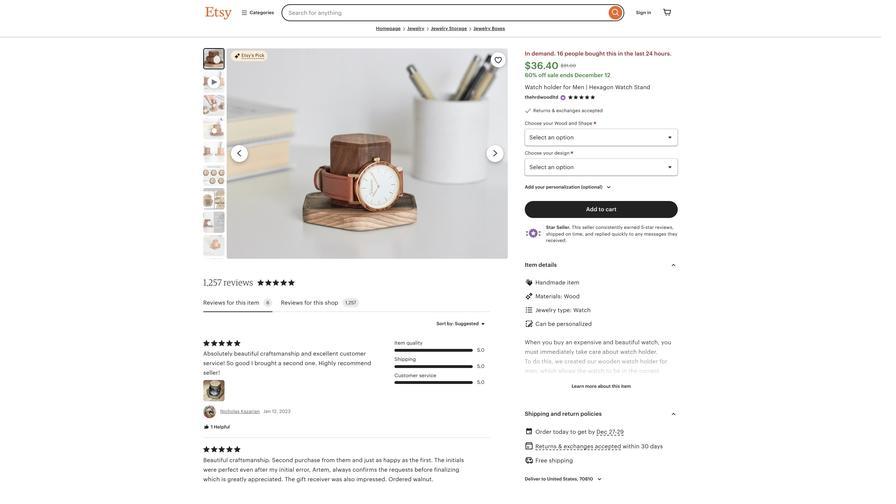 Task type: vqa. For each thing, say whether or not it's contained in the screenshot.
Back
no



Task type: locate. For each thing, give the bounding box(es) containing it.
0 vertical spatial hexagon
[[537, 407, 561, 413]]

highly
[[319, 360, 336, 367]]

banner
[[193, 0, 689, 26]]

finalizing
[[434, 467, 460, 474]]

0 horizontal spatial reviews
[[203, 300, 225, 306]]

beautiful
[[203, 457, 228, 464]]

of
[[637, 416, 643, 423], [661, 465, 667, 471]]

1 horizontal spatial hexagon
[[597, 474, 621, 481]]

0 vertical spatial the
[[435, 457, 445, 464]]

before
[[415, 467, 433, 474]]

your down returns & exchanges accepted
[[543, 121, 554, 126]]

buy
[[554, 339, 564, 346]]

after
[[255, 467, 268, 474]]

holder up correct
[[640, 359, 658, 365]]

suggested
[[455, 321, 479, 327]]

watch left stand at the top of page
[[616, 84, 633, 91]]

jewelry right homepage link
[[408, 26, 425, 31]]

be
[[548, 321, 555, 328], [614, 368, 621, 375], [543, 387, 550, 394]]

1 vertical spatial returns
[[536, 444, 557, 450]]

allows
[[559, 368, 576, 375]]

holder down sale
[[544, 84, 562, 91]]

to left keep
[[577, 378, 583, 385]]

watch holder for men hexagon watch stand image 1 image
[[227, 48, 508, 259], [204, 49, 224, 69]]

1 vertical spatial about
[[598, 384, 611, 389]]

etsy's pick button
[[231, 50, 267, 62]]

and inside beautiful craftsmanship. second purchase from them and just as happy as the first. the initials were perfect even after my initial error, artem, always confirms the requests before finalizing which is greatly appreciated. the gift receiver was also impressed. ordered walnut.
[[352, 457, 363, 464]]

& up "choose your wood and shape"
[[552, 108, 555, 113]]

1 horizontal spatial as
[[402, 457, 408, 464]]

and inside the this seller consistently earned 5-star reviews, shipped on time, and replied quickly to any messages they received.
[[585, 232, 594, 237]]

0 vertical spatial beautiful
[[615, 339, 640, 346]]

watch down our
[[588, 368, 605, 375]]

0 horizontal spatial the
[[285, 477, 295, 483]]

1 horizontal spatial you
[[662, 339, 672, 346]]

star_seller image
[[560, 95, 566, 101]]

2 vertical spatial be
[[543, 387, 550, 394]]

and inside mens watch holder is presented in three variants of the form: a circle (cylinder), a hexagon and a triangle.
[[623, 474, 633, 481]]

0 horizontal spatial watch holder for men hexagon watch stand image 1 image
[[204, 49, 224, 69]]

2 horizontal spatial item
[[621, 384, 631, 389]]

get
[[578, 429, 587, 436]]

about right 'more'
[[598, 384, 611, 389]]

add up seller
[[586, 206, 598, 213]]

1 horizontal spatial item
[[567, 280, 580, 286]]

boxes
[[492, 26, 505, 31]]

the down initial
[[285, 477, 295, 483]]

0 vertical spatial wood
[[555, 121, 568, 126]]

1 vertical spatial item
[[395, 341, 405, 346]]

1 vertical spatial be
[[614, 368, 621, 375]]

0 vertical spatial of
[[637, 416, 643, 423]]

take
[[576, 349, 588, 356]]

i
[[251, 360, 253, 367]]

of inside our hexagon watch stand is a stylish accessory and an excellent addition to the unusual design of any room. it is suitable for both modern smartwatches, such as apple watch and regular models with a steel or leather strap.
[[637, 416, 643, 423]]

shipping
[[549, 458, 573, 465]]

1,257
[[203, 278, 222, 288], [345, 301, 356, 306]]

1 horizontal spatial of
[[661, 465, 667, 471]]

shipping and return policies button
[[519, 406, 685, 423]]

hexagon inside mens watch holder is presented in three variants of the form: a circle (cylinder), a hexagon and a triangle.
[[597, 474, 621, 481]]

be down position,
[[543, 387, 550, 394]]

0 vertical spatial item
[[525, 262, 538, 269]]

star
[[646, 225, 654, 230]]

shipping inside dropdown button
[[525, 411, 550, 418]]

accepted down the models
[[595, 444, 621, 450]]

shipping up suitable
[[525, 411, 550, 418]]

to
[[599, 206, 605, 213], [629, 232, 634, 237], [606, 368, 612, 375], [577, 378, 583, 385], [536, 387, 542, 394], [576, 416, 582, 423], [571, 429, 576, 436], [542, 477, 546, 482]]

we
[[555, 359, 563, 365]]

by:
[[447, 321, 454, 327]]

your left personalization
[[535, 185, 545, 190]]

exchanges down regular
[[564, 444, 594, 450]]

and up one.
[[301, 351, 312, 358]]

and down seller
[[585, 232, 594, 237]]

to up the order today to get by dec 27-29
[[576, 416, 582, 423]]

position,
[[525, 378, 549, 385]]

1 horizontal spatial the
[[435, 457, 445, 464]]

accepted up shape
[[582, 108, 603, 113]]

reviews right 6
[[281, 300, 303, 306]]

reviews for this item
[[203, 300, 259, 306]]

returns for returns & exchanges accepted
[[534, 108, 551, 113]]

do
[[533, 359, 540, 365]]

sort by: suggested button
[[432, 317, 493, 332]]

presented
[[585, 465, 613, 471]]

any inside the this seller consistently earned 5-star reviews, shipped on time, and replied quickly to any messages they received.
[[635, 232, 643, 237]]

off
[[539, 72, 547, 79]]

nicholas
[[220, 409, 240, 415]]

1 horizontal spatial which
[[541, 368, 557, 375]]

of down 'accessory'
[[637, 416, 643, 423]]

0 vertical spatial holder
[[544, 84, 562, 91]]

1 choose from the top
[[525, 121, 542, 126]]

consistently
[[596, 225, 623, 230]]

1 vertical spatial hexagon
[[597, 474, 621, 481]]

5.0 for service
[[477, 380, 485, 386]]

1 vertical spatial accepted
[[595, 444, 621, 450]]

about
[[603, 349, 619, 356], [598, 384, 611, 389]]

and left return
[[551, 411, 561, 418]]

regular
[[574, 436, 594, 442]]

1 vertical spatial which
[[203, 477, 220, 483]]

your for personalization
[[535, 185, 545, 190]]

jewelry boxes link
[[474, 26, 505, 31]]

1 vertical spatial shipping
[[525, 411, 550, 418]]

more
[[586, 384, 597, 389]]

the left first.
[[410, 457, 419, 464]]

your for wood
[[543, 121, 554, 126]]

seller!
[[203, 370, 220, 377]]

0 horizontal spatial an
[[566, 339, 573, 346]]

1 horizontal spatial excellent
[[525, 416, 550, 423]]

hexagon watch stand handmade image
[[203, 235, 225, 257]]

1 horizontal spatial beautiful
[[615, 339, 640, 346]]

of right variants
[[661, 465, 667, 471]]

in up shape,
[[622, 368, 627, 375]]

menu bar
[[206, 26, 676, 38]]

1 horizontal spatial any
[[645, 416, 654, 423]]

to left cart at the top right of the page
[[599, 206, 605, 213]]

0 vertical spatial 1,257
[[203, 278, 222, 288]]

its
[[599, 378, 606, 385]]

item left 'quality'
[[395, 341, 405, 346]]

categories
[[250, 10, 274, 15]]

jewelry left boxes
[[474, 26, 491, 31]]

0 horizontal spatial which
[[203, 477, 220, 483]]

add to cart
[[586, 206, 617, 213]]

0 horizontal spatial of
[[637, 416, 643, 423]]

is up unusual
[[598, 407, 602, 413]]

holder inside when you buy an expensive and beautiful watch, you must immediately take care about watch holder. to do this, we created our wooden watch holder for men, which allows the watch to be in the correct position, the strap to keep its shape, and the dial glass not to be scratched.
[[640, 359, 658, 365]]

jewelry for jewelry boxes
[[474, 26, 491, 31]]

1 vertical spatial the
[[285, 477, 295, 483]]

1 vertical spatial beautiful
[[234, 351, 259, 358]]

0 vertical spatial exchanges
[[557, 108, 581, 113]]

last
[[635, 50, 645, 57]]

the right variants
[[668, 465, 677, 471]]

as inside our hexagon watch stand is a stylish accessory and an excellent addition to the unusual design of any room. it is suitable for both modern smartwatches, such as apple watch and regular models with a steel or leather strap.
[[658, 426, 664, 433]]

1 vertical spatial holder
[[640, 359, 658, 365]]

2 vertical spatial 5.0
[[477, 380, 485, 386]]

a down craftsmanship at the left
[[278, 360, 282, 367]]

0 horizontal spatial beautiful
[[234, 351, 259, 358]]

returns & exchanges accepted
[[534, 108, 603, 113]]

0 vertical spatial which
[[541, 368, 557, 375]]

2 vertical spatial holder
[[560, 465, 578, 471]]

1 vertical spatial design
[[617, 416, 636, 423]]

watch holder for men | hexagon watch stand
[[525, 84, 651, 91]]

tab list
[[203, 295, 490, 313]]

of inside mens watch holder is presented in three variants of the form: a circle (cylinder), a hexagon and a triangle.
[[661, 465, 667, 471]]

0 vertical spatial your
[[543, 121, 554, 126]]

1 horizontal spatial design
[[617, 416, 636, 423]]

design down "choose your wood and shape"
[[555, 151, 570, 156]]

walnut.
[[413, 477, 434, 483]]

an right buy on the bottom right
[[566, 339, 573, 346]]

a down three
[[635, 474, 638, 481]]

is down perfect
[[222, 477, 226, 483]]

0 vertical spatial add
[[525, 185, 534, 190]]

your down "choose your wood and shape"
[[543, 151, 554, 156]]

2 choose from the top
[[525, 151, 542, 156]]

12,
[[272, 409, 278, 415]]

60% off sale ends december 12
[[525, 72, 611, 79]]

0 vertical spatial excellent
[[313, 351, 338, 358]]

type:
[[558, 307, 572, 314]]

created
[[565, 359, 586, 365]]

in right sign
[[648, 10, 652, 15]]

1 5.0 from the top
[[477, 348, 485, 353]]

0 horizontal spatial 1,257
[[203, 278, 222, 288]]

strap.
[[525, 445, 541, 452]]

1 vertical spatial of
[[661, 465, 667, 471]]

add
[[525, 185, 534, 190], [586, 206, 598, 213]]

2 vertical spatial your
[[535, 185, 545, 190]]

your for design
[[543, 151, 554, 156]]

1 horizontal spatial shipping
[[525, 411, 550, 418]]

beautiful inside when you buy an expensive and beautiful watch, you must immediately take care about watch holder. to do this, we created our wooden watch holder for men, which allows the watch to be in the correct position, the strap to keep its shape, and the dial glass not to be scratched.
[[615, 339, 640, 346]]

returns down thehrdwoodltd on the right top of the page
[[534, 108, 551, 113]]

add left personalization
[[525, 185, 534, 190]]

choose
[[525, 121, 542, 126], [525, 151, 542, 156]]

design inside our hexagon watch stand is a stylish accessory and an excellent addition to the unusual design of any room. it is suitable for both modern smartwatches, such as apple watch and regular models with a steel or leather strap.
[[617, 416, 636, 423]]

your inside "dropdown button"
[[535, 185, 545, 190]]

as up the requests
[[402, 457, 408, 464]]

0 vertical spatial about
[[603, 349, 619, 356]]

0 vertical spatial an
[[566, 339, 573, 346]]

helpful
[[214, 425, 230, 430]]

hexagon down 'presented'
[[597, 474, 621, 481]]

0 vertical spatial shipping
[[395, 357, 416, 362]]

hexagon inside our hexagon watch stand is a stylish accessory and an excellent addition to the unusual design of any room. it is suitable for both modern smartwatches, such as apple watch and regular models with a steel or leather strap.
[[537, 407, 561, 413]]

0 horizontal spatial item
[[247, 300, 259, 306]]

one.
[[305, 360, 317, 367]]

as down room.
[[658, 426, 664, 433]]

jewelry down materials:
[[536, 307, 556, 314]]

is
[[598, 407, 602, 413], [525, 426, 530, 433], [579, 465, 584, 471], [222, 477, 226, 483]]

about inside when you buy an expensive and beautiful watch, you must immediately take care about watch holder. to do this, we created our wooden watch holder for men, which allows the watch to be in the correct position, the strap to keep its shape, and the dial glass not to be scratched.
[[603, 349, 619, 356]]

for down 1,257 reviews
[[227, 300, 235, 306]]

days
[[651, 444, 663, 450]]

1 vertical spatial 5.0
[[477, 364, 485, 369]]

1 vertical spatial &
[[559, 444, 563, 450]]

sort by: suggested
[[437, 321, 479, 327]]

1 vertical spatial 1,257
[[345, 301, 356, 306]]

0 vertical spatial design
[[555, 151, 570, 156]]

storage
[[449, 26, 467, 31]]

2 you from the left
[[662, 339, 672, 346]]

0 vertical spatial choose
[[525, 121, 542, 126]]

stand
[[634, 84, 651, 91]]

jewelry down search for anything text box
[[431, 26, 448, 31]]

1 vertical spatial your
[[543, 151, 554, 156]]

happy
[[384, 457, 401, 464]]

1 horizontal spatial add
[[586, 206, 598, 213]]

and down both
[[562, 436, 572, 442]]

the down stand
[[583, 416, 592, 423]]

12
[[605, 72, 611, 79]]

None search field
[[282, 4, 625, 21]]

bought
[[585, 50, 605, 57]]

watch holder for men made of oak or walnut image
[[203, 142, 225, 163]]

1 reviews from the left
[[203, 300, 225, 306]]

& up "shipping"
[[559, 444, 563, 450]]

item inside dropdown button
[[525, 262, 538, 269]]

to inside button
[[599, 206, 605, 213]]

item details button
[[519, 257, 685, 274]]

jewelry
[[408, 26, 425, 31], [431, 26, 448, 31], [474, 26, 491, 31], [536, 307, 556, 314]]

0 vertical spatial 5.0
[[477, 348, 485, 353]]

excellent up suitable
[[525, 416, 550, 423]]

Search for anything text field
[[282, 4, 607, 21]]

design up smartwatches,
[[617, 416, 636, 423]]

1 vertical spatial an
[[669, 407, 676, 413]]

1,257 right shop
[[345, 301, 356, 306]]

shipping and return policies
[[525, 411, 602, 418]]

1,257 inside tab list
[[345, 301, 356, 306]]

second
[[283, 360, 303, 367]]

reviews
[[224, 278, 253, 288]]

1 horizontal spatial &
[[559, 444, 563, 450]]

0 vertical spatial be
[[548, 321, 555, 328]]

is up (cylinder),
[[579, 465, 584, 471]]

70810
[[580, 477, 593, 482]]

reviews
[[203, 300, 225, 306], [281, 300, 303, 306]]

1,257 for 1,257
[[345, 301, 356, 306]]

in
[[648, 10, 652, 15], [618, 50, 623, 57], [622, 368, 627, 375], [615, 465, 620, 471]]

0 vertical spatial any
[[635, 232, 643, 237]]

error,
[[296, 467, 311, 474]]

for up glass
[[660, 359, 668, 365]]

beautiful up good on the bottom left of the page
[[234, 351, 259, 358]]

watch up "personalized" in the right of the page
[[574, 307, 591, 314]]

which down were
[[203, 477, 220, 483]]

accepted for returns & exchanges accepted within 30 days
[[595, 444, 621, 450]]

and up room.
[[657, 407, 668, 413]]

second
[[272, 457, 293, 464]]

0 horizontal spatial any
[[635, 232, 643, 237]]

0 horizontal spatial excellent
[[313, 351, 338, 358]]

which down this,
[[541, 368, 557, 375]]

watch down suitable
[[543, 436, 560, 442]]

exchanges down star_seller icon
[[557, 108, 581, 113]]

0 vertical spatial accepted
[[582, 108, 603, 113]]

0 horizontal spatial &
[[552, 108, 555, 113]]

add inside button
[[586, 206, 598, 213]]

excellent up highly
[[313, 351, 338, 358]]

1 horizontal spatial an
[[669, 407, 676, 413]]

1 vertical spatial choose
[[525, 151, 542, 156]]

care
[[589, 349, 601, 356]]

cart
[[606, 206, 617, 213]]

returns for returns & exchanges accepted within 30 days
[[536, 444, 557, 450]]

about up wooden
[[603, 349, 619, 356]]

december
[[575, 72, 604, 79]]

0 horizontal spatial item
[[395, 341, 405, 346]]

1,257 left reviews
[[203, 278, 222, 288]]

0 horizontal spatial you
[[542, 339, 553, 346]]

the inside mens watch holder is presented in three variants of the form: a circle (cylinder), a hexagon and a triangle.
[[668, 465, 677, 471]]

0 vertical spatial &
[[552, 108, 555, 113]]

1 helpful button
[[198, 421, 235, 434]]

item quality
[[395, 341, 423, 346]]

beautiful up holder.
[[615, 339, 640, 346]]

the left correct
[[629, 368, 638, 375]]

even
[[240, 467, 253, 474]]

reviews for this shop
[[281, 300, 338, 306]]

watch
[[525, 84, 543, 91], [616, 84, 633, 91], [574, 307, 591, 314], [543, 436, 560, 442]]

an inside when you buy an expensive and beautiful watch, you must immediately take care about watch holder. to do this, we created our wooden watch holder for men, which allows the watch to be in the correct position, the strap to keep its shape, and the dial glass not to be scratched.
[[566, 339, 573, 346]]

1 vertical spatial excellent
[[525, 416, 550, 423]]

1 vertical spatial add
[[586, 206, 598, 213]]

reviews down 1,257 reviews
[[203, 300, 225, 306]]

can
[[536, 321, 547, 328]]

and up wooden
[[604, 339, 614, 346]]

item left 6
[[247, 300, 259, 306]]

to inside the this seller consistently earned 5-star reviews, shipped on time, and replied quickly to any messages they received.
[[629, 232, 634, 237]]

1 horizontal spatial 1,257
[[345, 301, 356, 306]]

1 horizontal spatial reviews
[[281, 300, 303, 306]]

any up such
[[645, 416, 654, 423]]

0 horizontal spatial shipping
[[395, 357, 416, 362]]

the left strap
[[551, 378, 560, 385]]

be up shape,
[[614, 368, 621, 375]]

2 horizontal spatial as
[[658, 426, 664, 433]]

and down three
[[623, 474, 633, 481]]

1 horizontal spatial item
[[525, 262, 538, 269]]

reviews for reviews for this item
[[203, 300, 225, 306]]

1 vertical spatial any
[[645, 416, 654, 423]]

2 reviews from the left
[[281, 300, 303, 306]]

0 vertical spatial returns
[[534, 108, 551, 113]]

form:
[[525, 474, 540, 481]]

add inside "dropdown button"
[[525, 185, 534, 190]]

any inside our hexagon watch stand is a stylish accessory and an excellent addition to the unusual design of any room. it is suitable for both modern smartwatches, such as apple watch and regular models with a steel or leather strap.
[[645, 416, 654, 423]]

2 vertical spatial item
[[621, 384, 631, 389]]

item right its
[[621, 384, 631, 389]]

3 5.0 from the top
[[477, 380, 485, 386]]

holder up deliver to united states, 70810 "dropdown button"
[[560, 465, 578, 471]]

in demand. 16 people bought this in the last 24 hours.
[[525, 50, 672, 57]]

you right watch,
[[662, 339, 672, 346]]

be right the can
[[548, 321, 555, 328]]

$36.40
[[525, 60, 559, 71]]

1 vertical spatial item
[[247, 300, 259, 306]]

and left just
[[352, 457, 363, 464]]

you left buy on the bottom right
[[542, 339, 553, 346]]

item for item quality
[[395, 341, 405, 346]]

absolutely
[[203, 351, 233, 358]]

0 horizontal spatial hexagon
[[537, 407, 561, 413]]

1 vertical spatial exchanges
[[564, 444, 594, 450]]

holder
[[544, 84, 562, 91], [640, 359, 658, 365], [560, 465, 578, 471]]

1 you from the left
[[542, 339, 553, 346]]

as right just
[[376, 457, 382, 464]]

accessory
[[628, 407, 656, 413]]

to left united at the right bottom of page
[[542, 477, 546, 482]]

unusual
[[594, 416, 616, 423]]

strap
[[561, 378, 575, 385]]

the up finalizing at the bottom of page
[[435, 457, 445, 464]]

for down addition
[[555, 426, 562, 433]]

0 horizontal spatial add
[[525, 185, 534, 190]]



Task type: describe. For each thing, give the bounding box(es) containing it.
for up star_seller icon
[[564, 84, 571, 91]]

an inside our hexagon watch stand is a stylish accessory and an excellent addition to the unusual design of any room. it is suitable for both modern smartwatches, such as apple watch and regular models with a steel or leather strap.
[[669, 407, 676, 413]]

choose for choose your design
[[525, 151, 542, 156]]

hexagon watch stand handcrafted image
[[203, 165, 225, 186]]

just
[[364, 457, 374, 464]]

a down 'presented'
[[593, 474, 596, 481]]

excellent inside 'absolutely beautiful craftsmanship and excellent customer service!  so good i brought a second one.  highly recommend seller!'
[[313, 351, 338, 358]]

watch down holder.
[[622, 359, 639, 365]]

watch inside our hexagon watch stand is a stylish accessory and an excellent addition to the unusual design of any room. it is suitable for both modern smartwatches, such as apple watch and regular models with a steel or leather strap.
[[563, 407, 579, 413]]

the down created
[[578, 368, 587, 375]]

men,
[[525, 368, 539, 375]]

when
[[525, 339, 541, 346]]

service
[[419, 373, 436, 379]]

initials
[[446, 457, 464, 464]]

first.
[[420, 457, 433, 464]]

pick
[[255, 53, 265, 58]]

watch holder for men hexagon watch stand image 6 image
[[203, 189, 225, 210]]

categories button
[[236, 6, 279, 19]]

add for add your personalization (optional)
[[525, 185, 534, 190]]

steel
[[635, 436, 648, 442]]

quickly
[[612, 232, 628, 237]]

a up within
[[630, 436, 634, 442]]

about inside learn more about this item dropdown button
[[598, 384, 611, 389]]

customer service
[[395, 373, 436, 379]]

room.
[[656, 416, 672, 423]]

1 vertical spatial wood
[[564, 293, 580, 300]]

jan
[[263, 409, 271, 415]]

the inside our hexagon watch stand is a stylish accessory and an excellent addition to the unusual design of any room. it is suitable for both modern smartwatches, such as apple watch and regular models with a steel or leather strap.
[[583, 416, 592, 423]]

in inside sign in button
[[648, 10, 652, 15]]

to inside "dropdown button"
[[542, 477, 546, 482]]

jewelry for jewelry type: watch
[[536, 307, 556, 314]]

this inside dropdown button
[[612, 384, 620, 389]]

it
[[674, 416, 678, 423]]

hours.
[[655, 50, 672, 57]]

this right 'bought'
[[607, 50, 617, 57]]

menu bar containing homepage
[[206, 26, 676, 38]]

excellent inside our hexagon watch stand is a stylish accessory and an excellent addition to the unusual design of any room. it is suitable for both modern smartwatches, such as apple watch and regular models with a steel or leather strap.
[[525, 416, 550, 423]]

none search field inside banner
[[282, 4, 625, 21]]

such
[[643, 426, 657, 433]]

5.0 for quality
[[477, 348, 485, 353]]

for inside our hexagon watch stand is a stylish accessory and an excellent addition to the unusual design of any room. it is suitable for both modern smartwatches, such as apple watch and regular models with a steel or leather strap.
[[555, 426, 562, 433]]

in inside when you buy an expensive and beautiful watch, you must immediately take care about watch holder. to do this, we created our wooden watch holder for men, which allows the watch to be in the correct position, the strap to keep its shape, and the dial glass not to be scratched.
[[622, 368, 627, 375]]

hexagon watch stand made from wood image
[[203, 95, 225, 116]]

the down 'happy' on the left
[[379, 467, 388, 474]]

craftsmanship.
[[230, 457, 271, 464]]

artem,
[[313, 467, 331, 474]]

confirms
[[353, 467, 377, 474]]

requests
[[389, 467, 413, 474]]

0 horizontal spatial as
[[376, 457, 382, 464]]

received.
[[546, 238, 567, 243]]

jewelry for jewelry storage
[[431, 26, 448, 31]]

craftsmanship
[[260, 351, 300, 358]]

accepted for returns & exchanges accepted
[[582, 108, 603, 113]]

also
[[344, 477, 355, 483]]

our hexagon watch stand is a stylish accessory and an excellent addition to the unusual design of any room. it is suitable for both modern smartwatches, such as apple watch and regular models with a steel or leather strap.
[[525, 407, 678, 452]]

item for item details
[[525, 262, 538, 269]]

in inside mens watch holder is presented in three variants of the form: a circle (cylinder), a hexagon and a triangle.
[[615, 465, 620, 471]]

watch inside mens watch holder is presented in three variants of the form: a circle (cylinder), a hexagon and a triangle.
[[541, 465, 558, 471]]

for inside when you buy an expensive and beautiful watch, you must immediately take care about watch holder. to do this, we created our wooden watch holder for men, which allows the watch to be in the correct position, the strap to keep its shape, and the dial glass not to be scratched.
[[660, 359, 668, 365]]

to down wooden
[[606, 368, 612, 375]]

free shipping
[[536, 458, 573, 465]]

and left shape
[[569, 121, 577, 126]]

and inside 'absolutely beautiful craftsmanship and excellent customer service!  so good i brought a second one.  highly recommend seller!'
[[301, 351, 312, 358]]

the left last
[[625, 50, 634, 57]]

keep
[[584, 378, 598, 385]]

choose your wood and shape
[[525, 121, 594, 126]]

shipping for shipping
[[395, 357, 416, 362]]

which inside beautiful craftsmanship. second purchase from them and just as happy as the first. the initials were perfect even after my initial error, artem, always confirms the requests before finalizing which is greatly appreciated. the gift receiver was also impressed. ordered walnut.
[[203, 477, 220, 483]]

cylinder watch stand made of wood image
[[203, 118, 225, 140]]

to inside our hexagon watch stand is a stylish accessory and an excellent addition to the unusual design of any room. it is suitable for both modern smartwatches, such as apple watch and regular models with a steel or leather strap.
[[576, 416, 582, 423]]

replied
[[595, 232, 611, 237]]

& for returns & exchanges accepted
[[552, 108, 555, 113]]

hexagon
[[589, 84, 614, 91]]

shipping for shipping and return policies
[[525, 411, 550, 418]]

brought
[[255, 360, 277, 367]]

when you buy an expensive and beautiful watch, you must immediately take care about watch holder. to do this, we created our wooden watch holder for men, which allows the watch to be in the correct position, the strap to keep its shape, and the dial glass not to be scratched.
[[525, 339, 675, 394]]

exchanges for returns & exchanges accepted
[[557, 108, 581, 113]]

29
[[617, 429, 624, 436]]

a inside 'absolutely beautiful craftsmanship and excellent customer service!  so good i brought a second one.  highly recommend seller!'
[[278, 360, 282, 367]]

is up apple
[[525, 426, 530, 433]]

this left shop
[[314, 300, 324, 306]]

details
[[539, 262, 557, 269]]

sale
[[548, 72, 559, 79]]

leather
[[657, 436, 677, 442]]

messages
[[645, 232, 667, 237]]

them
[[337, 457, 351, 464]]

2 5.0 from the top
[[477, 364, 485, 369]]

sign
[[636, 10, 646, 15]]

24
[[646, 50, 653, 57]]

this down reviews
[[236, 300, 246, 306]]

recommend
[[338, 360, 372, 367]]

1 horizontal spatial watch holder for men hexagon watch stand image 1 image
[[227, 48, 508, 259]]

by
[[589, 429, 595, 436]]

customer
[[340, 351, 366, 358]]

learn more about this item
[[572, 384, 631, 389]]

must
[[525, 349, 539, 356]]

suitable
[[531, 426, 553, 433]]

can be personalized
[[536, 321, 592, 328]]

add for add to cart
[[586, 206, 598, 213]]

nicholas kazarian jan 12, 2023
[[220, 409, 291, 415]]

jewelry for jewelry link
[[408, 26, 425, 31]]

exchanges for returns & exchanges accepted within 30 days
[[564, 444, 594, 450]]

watch inside our hexagon watch stand is a stylish accessory and an excellent addition to the unusual design of any room. it is suitable for both modern smartwatches, such as apple watch and regular models with a steel or leather strap.
[[543, 436, 560, 442]]

with
[[617, 436, 629, 442]]

apple
[[525, 436, 541, 442]]

homepage
[[376, 26, 401, 31]]

to right not
[[536, 387, 542, 394]]

in
[[525, 50, 530, 57]]

or
[[650, 436, 656, 442]]

sign in button
[[631, 6, 657, 19]]

materials:
[[536, 293, 563, 300]]

in left last
[[618, 50, 623, 57]]

sort
[[437, 321, 446, 327]]

|
[[586, 84, 588, 91]]

and inside dropdown button
[[551, 411, 561, 418]]

watch holder for men hexagon watch stand image 7 image
[[203, 212, 225, 233]]

seller
[[583, 225, 595, 230]]

reviews for reviews for this shop
[[281, 300, 303, 306]]

both
[[564, 426, 577, 433]]

0 horizontal spatial design
[[555, 151, 570, 156]]

1,257 for 1,257 reviews
[[203, 278, 222, 288]]

holder inside mens watch holder is presented in three variants of the form: a circle (cylinder), a hexagon and a triangle.
[[560, 465, 578, 471]]

time,
[[573, 232, 584, 237]]

watch left holder.
[[621, 349, 637, 356]]

today
[[553, 429, 569, 436]]

1
[[211, 425, 213, 430]]

deliver to united states, 70810 button
[[520, 472, 609, 484]]

choose for choose your wood and shape
[[525, 121, 542, 126]]

a up unusual
[[604, 407, 607, 413]]

free
[[536, 458, 548, 465]]

earned
[[624, 225, 640, 230]]

perfect
[[218, 467, 239, 474]]

banner containing categories
[[193, 0, 689, 26]]

and right shape,
[[627, 378, 637, 385]]

view details of this review photo by nicholas kazarian image
[[203, 380, 225, 402]]

on
[[566, 232, 572, 237]]

from
[[322, 457, 335, 464]]

& for returns & exchanges accepted within 30 days
[[559, 444, 563, 450]]

item inside tab list
[[247, 300, 259, 306]]

service!
[[203, 360, 225, 367]]

ordered
[[389, 477, 412, 483]]

0 vertical spatial item
[[567, 280, 580, 286]]

to left get
[[571, 429, 576, 436]]

was
[[332, 477, 342, 483]]

this
[[572, 225, 581, 230]]

item inside dropdown button
[[621, 384, 631, 389]]

is inside mens watch holder is presented in three variants of the form: a circle (cylinder), a hexagon and a triangle.
[[579, 465, 584, 471]]

a right deliver
[[542, 474, 545, 481]]

60%
[[525, 72, 537, 79]]

for left shop
[[305, 300, 312, 306]]

this,
[[542, 359, 554, 365]]

which inside when you buy an expensive and beautiful watch, you must immediately take care about watch holder. to do this, we created our wooden watch holder for men, which allows the watch to be in the correct position, the strap to keep its shape, and the dial glass not to be scratched.
[[541, 368, 557, 375]]

watch down '60%'
[[525, 84, 543, 91]]

is inside beautiful craftsmanship. second purchase from them and just as happy as the first. the initials were perfect even after my initial error, artem, always confirms the requests before finalizing which is greatly appreciated. the gift receiver was also impressed. ordered walnut.
[[222, 477, 226, 483]]

my
[[269, 467, 278, 474]]

the left dial
[[639, 378, 648, 385]]

wooden
[[598, 359, 621, 365]]

beautiful inside 'absolutely beautiful craftsmanship and excellent customer service!  so good i brought a second one.  highly recommend seller!'
[[234, 351, 259, 358]]

30
[[641, 444, 649, 450]]

deliver to united states, 70810
[[525, 477, 593, 482]]

tab list containing reviews for this item
[[203, 295, 490, 313]]



